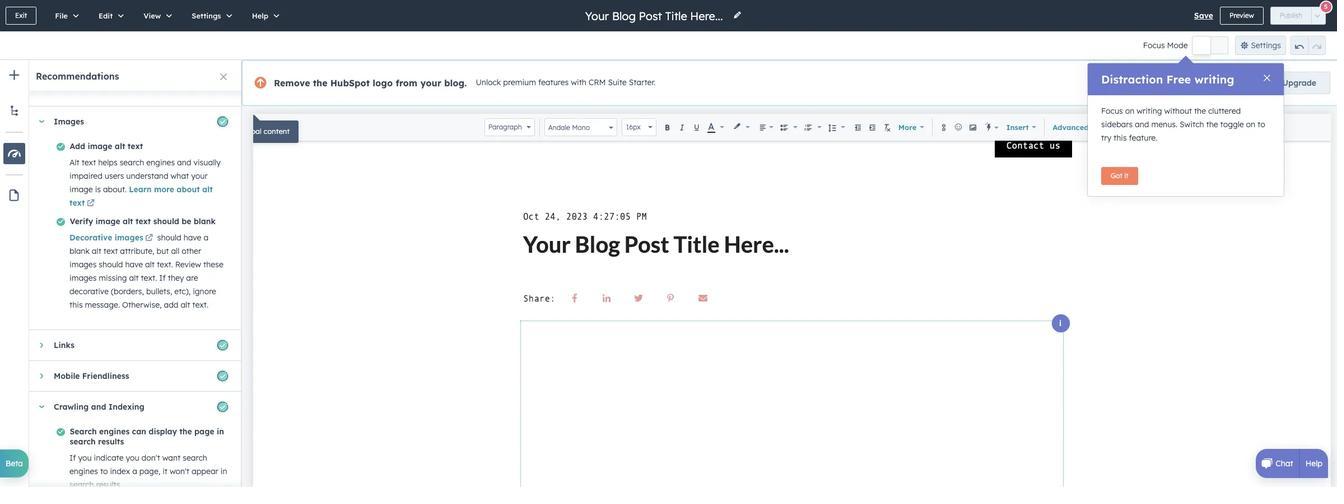Task type: locate. For each thing, give the bounding box(es) containing it.
0 vertical spatial focus
[[1144, 40, 1166, 50]]

caret image inside mobile friendliness dropdown button
[[40, 373, 43, 379]]

engines up results.
[[69, 466, 98, 476]]

recommendations
[[36, 71, 119, 82]]

alt right about
[[202, 184, 213, 194]]

publish button
[[1271, 7, 1313, 25]]

settings button
[[180, 0, 240, 31], [1236, 36, 1287, 55]]

help
[[252, 11, 269, 20], [1306, 458, 1323, 469]]

should left be
[[153, 216, 179, 226]]

1 horizontal spatial writing
[[1195, 72, 1235, 86]]

0 horizontal spatial writing
[[1137, 106, 1163, 116]]

have down attribute,
[[125, 259, 143, 270]]

engines inside if you indicate you don't want search engines to index a page, it won't appear in search results.
[[69, 466, 98, 476]]

1 vertical spatial to
[[100, 466, 108, 476]]

chat
[[1276, 458, 1294, 469]]

2 horizontal spatial and
[[1136, 119, 1150, 129]]

alt
[[115, 141, 125, 151], [202, 184, 213, 194], [123, 216, 133, 226], [92, 246, 101, 256], [145, 259, 155, 270], [129, 273, 139, 283], [181, 300, 190, 310]]

text. down but
[[157, 259, 173, 270]]

image for add
[[88, 141, 112, 151]]

text inside the should have a blank alt text attribute, but all other images should have alt text. review these images missing alt text. if they are decorative (borders, bullets, etc), ignore this message. otherwise, add alt text.
[[104, 246, 118, 256]]

0 horizontal spatial you
[[78, 453, 92, 463]]

text. up the bullets,
[[141, 273, 157, 283]]

blank down decorative
[[69, 246, 90, 256]]

caret image
[[40, 342, 43, 349], [40, 373, 43, 379], [38, 405, 45, 408]]

view button
[[132, 0, 180, 31]]

caret image left crawling
[[38, 405, 45, 408]]

0 vertical spatial caret image
[[40, 342, 43, 349]]

you left don't
[[126, 453, 139, 463]]

and inside dropdown button
[[91, 402, 106, 412]]

a inside if you indicate you don't want search engines to index a page, it won't appear in search results.
[[132, 466, 137, 476]]

add image alt text
[[70, 141, 143, 151]]

exit link
[[6, 7, 37, 25]]

2 vertical spatial image
[[96, 216, 120, 226]]

image for verify
[[96, 216, 120, 226]]

this down sidebars
[[1114, 133, 1127, 143]]

0 horizontal spatial if
[[69, 453, 76, 463]]

None field
[[584, 8, 727, 23]]

it right the got
[[1125, 172, 1129, 180]]

should up all
[[157, 233, 181, 243]]

decorative images link
[[69, 233, 155, 243]]

your down visually
[[191, 171, 208, 181]]

page,
[[139, 466, 160, 476]]

image down impaired
[[69, 184, 93, 194]]

images
[[115, 233, 143, 243], [69, 259, 97, 270], [69, 273, 97, 283]]

the right remove
[[313, 77, 328, 89]]

file
[[55, 11, 68, 20]]

1 vertical spatial image
[[69, 184, 93, 194]]

the inside search engines can display the page in search results
[[179, 427, 192, 437]]

1 horizontal spatial to
[[1258, 119, 1266, 129]]

0 horizontal spatial blank
[[69, 246, 90, 256]]

in
[[217, 427, 224, 437], [221, 466, 227, 476]]

writing up menus.
[[1137, 106, 1163, 116]]

link opens in a new window image
[[87, 200, 95, 208], [145, 234, 153, 243], [145, 234, 153, 243]]

1 vertical spatial writing
[[1137, 106, 1163, 116]]

focus inside focus on writing without the cluttered sidebars and menus. switch the toggle on to try this feature.
[[1102, 106, 1124, 116]]

edit
[[99, 11, 113, 20]]

0 horizontal spatial help
[[252, 11, 269, 20]]

mode
[[1168, 40, 1189, 50]]

verify image alt text should be blank
[[70, 216, 216, 226]]

text down the learn more about alt text
[[136, 216, 151, 226]]

what
[[171, 171, 189, 181]]

menus.
[[1152, 119, 1178, 129]]

in inside if you indicate you don't want search engines to index a page, it won't appear in search results.
[[221, 466, 227, 476]]

1 horizontal spatial you
[[126, 453, 139, 463]]

1 horizontal spatial engines
[[99, 427, 130, 437]]

preview button
[[1221, 7, 1264, 25]]

0 horizontal spatial your
[[191, 171, 208, 181]]

writing
[[1195, 72, 1235, 86], [1137, 106, 1163, 116]]

0 vertical spatial and
[[1136, 119, 1150, 129]]

file button
[[43, 0, 87, 31]]

0 horizontal spatial a
[[132, 466, 137, 476]]

0 vertical spatial your
[[421, 77, 442, 89]]

mobile friendliness button
[[29, 361, 230, 391]]

0 horizontal spatial focus
[[1102, 106, 1124, 116]]

0 horizontal spatial engines
[[69, 466, 98, 476]]

0 vertical spatial on
[[1126, 106, 1135, 116]]

writing for free
[[1195, 72, 1235, 86]]

results
[[98, 437, 124, 447]]

save button
[[1195, 9, 1214, 22]]

mobile friendliness
[[54, 371, 129, 381]]

2 vertical spatial engines
[[69, 466, 98, 476]]

1 vertical spatial caret image
[[40, 373, 43, 379]]

text down images dropdown button
[[128, 141, 143, 151]]

1 vertical spatial settings
[[1252, 40, 1282, 50]]

0 vertical spatial to
[[1258, 119, 1266, 129]]

results.
[[96, 480, 122, 487]]

images button
[[29, 106, 230, 137]]

image up decorative images
[[96, 216, 120, 226]]

and right crawling
[[91, 402, 106, 412]]

1 horizontal spatial blank
[[194, 216, 216, 226]]

text up impaired
[[82, 157, 96, 168]]

to inside if you indicate you don't want search engines to index a page, it won't appear in search results.
[[100, 466, 108, 476]]

text.
[[157, 259, 173, 270], [141, 273, 157, 283], [192, 300, 209, 310]]

helps
[[98, 157, 118, 168]]

search left 'results'
[[70, 437, 96, 447]]

writing inside focus on writing without the cluttered sidebars and menus. switch the toggle on to try this feature.
[[1137, 106, 1163, 116]]

premium
[[503, 77, 536, 88]]

1 vertical spatial help
[[1306, 458, 1323, 469]]

1 vertical spatial blank
[[69, 246, 90, 256]]

caret image inside the crawling and indexing dropdown button
[[38, 405, 45, 408]]

1 vertical spatial this
[[69, 300, 83, 310]]

link opens in a new window image inside learn more about alt text link
[[87, 200, 95, 208]]

text left link opens in a new window icon
[[69, 198, 85, 208]]

caret image for links
[[40, 342, 43, 349]]

you left indicate
[[78, 453, 92, 463]]

writing for on
[[1137, 106, 1163, 116]]

1 vertical spatial focus
[[1102, 106, 1124, 116]]

focus left mode
[[1144, 40, 1166, 50]]

engines left can
[[99, 427, 130, 437]]

search
[[70, 427, 97, 437]]

0 vertical spatial engines
[[146, 157, 175, 168]]

0 vertical spatial writing
[[1195, 72, 1235, 86]]

caret image for mobile friendliness
[[40, 373, 43, 379]]

focus up sidebars
[[1102, 106, 1124, 116]]

alt up decorative images link at the left
[[123, 216, 133, 226]]

search up understand
[[120, 157, 144, 168]]

0 horizontal spatial this
[[69, 300, 83, 310]]

text. down ignore
[[192, 300, 209, 310]]

the
[[313, 77, 328, 89], [1195, 106, 1207, 116], [1207, 119, 1219, 129], [179, 427, 192, 437]]

if
[[159, 273, 166, 283], [69, 453, 76, 463]]

0 horizontal spatial to
[[100, 466, 108, 476]]

close image
[[220, 73, 227, 80], [1264, 75, 1271, 81]]

in right appear
[[221, 466, 227, 476]]

with
[[571, 77, 587, 88]]

caret image inside links dropdown button
[[40, 342, 43, 349]]

images
[[54, 117, 84, 127]]

caret image
[[38, 120, 45, 123]]

1 vertical spatial have
[[125, 259, 143, 270]]

to right toggle
[[1258, 119, 1266, 129]]

can
[[132, 427, 146, 437]]

on up sidebars
[[1126, 106, 1135, 116]]

crm
[[589, 77, 606, 88]]

if you indicate you don't want search engines to index a page, it won't appear in search results.
[[69, 453, 227, 487]]

publish
[[1280, 11, 1303, 20]]

0 vertical spatial help
[[252, 11, 269, 20]]

and up what
[[177, 157, 191, 168]]

0 vertical spatial image
[[88, 141, 112, 151]]

text inside alt text helps search engines and visually impaired users understand what your image is about.
[[82, 157, 96, 168]]

and inside focus on writing without the cluttered sidebars and menus. switch the toggle on to try this feature.
[[1136, 119, 1150, 129]]

blank right be
[[194, 216, 216, 226]]

2 vertical spatial caret image
[[38, 405, 45, 408]]

you
[[78, 453, 92, 463], [126, 453, 139, 463]]

1 horizontal spatial close image
[[1264, 75, 1271, 81]]

1 horizontal spatial settings button
[[1236, 36, 1287, 55]]

0 vertical spatial in
[[217, 427, 224, 437]]

starter.
[[629, 77, 656, 88]]

other
[[182, 246, 201, 256]]

a up these
[[204, 233, 209, 243]]

1 vertical spatial it
[[163, 466, 168, 476]]

sidebars
[[1102, 119, 1133, 129]]

1 horizontal spatial on
[[1247, 119, 1256, 129]]

search inside alt text helps search engines and visually impaired users understand what your image is about.
[[120, 157, 144, 168]]

should up missing
[[99, 259, 123, 270]]

1 horizontal spatial and
[[177, 157, 191, 168]]

1 horizontal spatial this
[[1114, 133, 1127, 143]]

engines up understand
[[146, 157, 175, 168]]

hubspot
[[330, 77, 370, 89]]

unlock premium features with crm suite starter.
[[476, 77, 656, 88]]

alt text helps search engines and visually impaired users understand what your image is about.
[[69, 157, 221, 194]]

1 vertical spatial a
[[132, 466, 137, 476]]

in right page
[[217, 427, 224, 437]]

1 vertical spatial if
[[69, 453, 76, 463]]

a right index
[[132, 466, 137, 476]]

settings down 'preview' button
[[1252, 40, 1282, 50]]

0 horizontal spatial have
[[125, 259, 143, 270]]

this inside the should have a blank alt text attribute, but all other images should have alt text. review these images missing alt text. if they are decorative (borders, bullets, etc), ignore this message. otherwise, add alt text.
[[69, 300, 83, 310]]

1 horizontal spatial a
[[204, 233, 209, 243]]

0 horizontal spatial close image
[[220, 73, 227, 80]]

0 vertical spatial settings
[[192, 11, 221, 20]]

publish group
[[1271, 7, 1327, 25]]

link opens in a new window image for learn more about alt text
[[87, 200, 95, 208]]

search left results.
[[69, 480, 94, 487]]

to up results.
[[100, 466, 108, 476]]

1 you from the left
[[78, 453, 92, 463]]

1 horizontal spatial help
[[1306, 458, 1323, 469]]

group
[[1291, 36, 1327, 55]]

alt down etc),
[[181, 300, 190, 310]]

if left they
[[159, 273, 166, 283]]

caret image left links
[[40, 342, 43, 349]]

your right from
[[421, 77, 442, 89]]

add
[[70, 141, 85, 151]]

alt down attribute,
[[145, 259, 155, 270]]

1 horizontal spatial have
[[184, 233, 201, 243]]

index
[[110, 466, 130, 476]]

toggle
[[1221, 119, 1245, 129]]

on right toggle
[[1247, 119, 1256, 129]]

view
[[144, 11, 161, 20]]

got
[[1111, 172, 1123, 180]]

and inside alt text helps search engines and visually impaired users understand what your image is about.
[[177, 157, 191, 168]]

the up switch
[[1195, 106, 1207, 116]]

settings right view button
[[192, 11, 221, 20]]

links button
[[29, 330, 230, 360]]

0 horizontal spatial it
[[163, 466, 168, 476]]

0 vertical spatial a
[[204, 233, 209, 243]]

if down 'search'
[[69, 453, 76, 463]]

writing up cluttered on the right
[[1195, 72, 1235, 86]]

visually
[[194, 157, 221, 168]]

0 horizontal spatial and
[[91, 402, 106, 412]]

1 vertical spatial text.
[[141, 273, 157, 283]]

cluttered
[[1209, 106, 1242, 116]]

this inside focus on writing without the cluttered sidebars and menus. switch the toggle on to try this feature.
[[1114, 133, 1127, 143]]

2 horizontal spatial engines
[[146, 157, 175, 168]]

1 horizontal spatial if
[[159, 273, 166, 283]]

focus
[[1144, 40, 1166, 50], [1102, 106, 1124, 116]]

image up helps
[[88, 141, 112, 151]]

1 vertical spatial should
[[157, 233, 181, 243]]

got it button
[[1102, 167, 1139, 185]]

caret image left mobile
[[40, 373, 43, 379]]

1 vertical spatial settings button
[[1236, 36, 1287, 55]]

it left won't
[[163, 466, 168, 476]]

text down decorative images link at the left
[[104, 246, 118, 256]]

have up other
[[184, 233, 201, 243]]

the left page
[[179, 427, 192, 437]]

1 horizontal spatial settings
[[1252, 40, 1282, 50]]

alt
[[69, 157, 79, 168]]

switch
[[1180, 119, 1205, 129]]

are
[[186, 273, 198, 283]]

and up feature.
[[1136, 119, 1150, 129]]

1 vertical spatial your
[[191, 171, 208, 181]]

1 vertical spatial in
[[221, 466, 227, 476]]

0 vertical spatial settings button
[[180, 0, 240, 31]]

0 vertical spatial if
[[159, 273, 166, 283]]

0 vertical spatial blank
[[194, 216, 216, 226]]

to inside focus on writing without the cluttered sidebars and menus. switch the toggle on to try this feature.
[[1258, 119, 1266, 129]]

0 vertical spatial it
[[1125, 172, 1129, 180]]

0 horizontal spatial on
[[1126, 106, 1135, 116]]

0 vertical spatial have
[[184, 233, 201, 243]]

1 vertical spatial engines
[[99, 427, 130, 437]]

unlock
[[476, 77, 501, 88]]

1 horizontal spatial focus
[[1144, 40, 1166, 50]]

upgrade
[[1283, 78, 1317, 88]]

alt down decorative
[[92, 246, 101, 256]]

ignore
[[193, 286, 216, 296]]

engines
[[146, 157, 175, 168], [99, 427, 130, 437], [69, 466, 98, 476]]

1 horizontal spatial it
[[1125, 172, 1129, 180]]

2 vertical spatial and
[[91, 402, 106, 412]]

this down decorative
[[69, 300, 83, 310]]

1 vertical spatial and
[[177, 157, 191, 168]]

image inside alt text helps search engines and visually impaired users understand what your image is about.
[[69, 184, 93, 194]]

0 vertical spatial this
[[1114, 133, 1127, 143]]

it
[[1125, 172, 1129, 180], [163, 466, 168, 476]]



Task type: vqa. For each thing, say whether or not it's contained in the screenshot.
text inside should have a blank alt text attribute, but all other images should have alt text. Review these images missing alt text. If they are decorative (borders, bullets, etc), ignore this message. Otherwise, add alt text.
yes



Task type: describe. For each thing, give the bounding box(es) containing it.
friendliness
[[82, 371, 129, 381]]

indexing
[[109, 402, 144, 412]]

if inside if you indicate you don't want search engines to index a page, it won't appear in search results.
[[69, 453, 76, 463]]

help button
[[240, 0, 288, 31]]

2 you from the left
[[126, 453, 139, 463]]

missing
[[99, 273, 127, 283]]

the down cluttered on the right
[[1207, 119, 1219, 129]]

2 vertical spatial should
[[99, 259, 123, 270]]

distraction
[[1102, 72, 1164, 86]]

if inside the should have a blank alt text attribute, but all other images should have alt text. review these images missing alt text. if they are decorative (borders, bullets, etc), ignore this message. otherwise, add alt text.
[[159, 273, 166, 283]]

attribute,
[[120, 246, 154, 256]]

about
[[177, 184, 200, 194]]

blank inside the should have a blank alt text attribute, but all other images should have alt text. review these images missing alt text. if they are decorative (borders, bullets, etc), ignore this message. otherwise, add alt text.
[[69, 246, 90, 256]]

bullets,
[[146, 286, 172, 296]]

close image for recommendations
[[220, 73, 227, 80]]

(borders,
[[111, 286, 144, 296]]

learn more about alt text
[[69, 184, 213, 208]]

your inside alt text helps search engines and visually impaired users understand what your image is about.
[[191, 171, 208, 181]]

1 vertical spatial images
[[69, 259, 97, 270]]

all
[[171, 246, 180, 256]]

don't
[[142, 453, 160, 463]]

link opens in a new window image for decorative images
[[145, 234, 153, 243]]

close image for distraction free writing
[[1264, 75, 1271, 81]]

but
[[157, 246, 169, 256]]

from
[[396, 77, 418, 89]]

won't
[[170, 466, 189, 476]]

preview
[[1230, 11, 1255, 20]]

caret image for crawling and indexing
[[38, 405, 45, 408]]

1 vertical spatial on
[[1247, 119, 1256, 129]]

search engines can display the page in search results
[[70, 427, 224, 447]]

want
[[162, 453, 181, 463]]

crawling
[[54, 402, 89, 412]]

focus for focus on writing without the cluttered sidebars and menus. switch the toggle on to try this feature.
[[1102, 106, 1124, 116]]

5
[[1325, 3, 1328, 10]]

0 vertical spatial text.
[[157, 259, 173, 270]]

etc),
[[175, 286, 191, 296]]

page
[[194, 427, 214, 437]]

features
[[539, 77, 569, 88]]

be
[[182, 216, 191, 226]]

focus for focus mode
[[1144, 40, 1166, 50]]

distraction free writing
[[1102, 72, 1235, 86]]

search inside search engines can display the page in search results
[[70, 437, 96, 447]]

a inside the should have a blank alt text attribute, but all other images should have alt text. review these images missing alt text. if they are decorative (borders, bullets, etc), ignore this message. otherwise, add alt text.
[[204, 233, 209, 243]]

edit button
[[87, 0, 132, 31]]

2 vertical spatial images
[[69, 273, 97, 283]]

alt up the (borders,
[[129, 273, 139, 283]]

it inside button
[[1125, 172, 1129, 180]]

save
[[1195, 11, 1214, 21]]

help inside help button
[[252, 11, 269, 20]]

exit
[[15, 11, 27, 20]]

learn more about alt text link
[[69, 184, 213, 208]]

indicate
[[94, 453, 124, 463]]

engines inside alt text helps search engines and visually impaired users understand what your image is about.
[[146, 157, 175, 168]]

0 vertical spatial should
[[153, 216, 179, 226]]

add
[[164, 300, 179, 310]]

decorative images
[[69, 233, 143, 243]]

decorative
[[69, 233, 112, 243]]

review
[[175, 259, 201, 270]]

users
[[105, 171, 124, 181]]

link opens in a new window image
[[87, 200, 95, 208]]

remove the hubspot logo from your blog.
[[274, 77, 467, 89]]

0 vertical spatial images
[[115, 233, 143, 243]]

in inside search engines can display the page in search results
[[217, 427, 224, 437]]

should have a blank alt text attribute, but all other images should have alt text. review these images missing alt text. if they are decorative (borders, bullets, etc), ignore this message. otherwise, add alt text.
[[69, 233, 223, 310]]

crawling and indexing
[[54, 402, 144, 412]]

message.
[[85, 300, 120, 310]]

verify
[[70, 216, 93, 226]]

it inside if you indicate you don't want search engines to index a page, it won't appear in search results.
[[163, 466, 168, 476]]

focus on writing without the cluttered sidebars and menus. switch the toggle on to try this feature.
[[1102, 106, 1266, 143]]

got it
[[1111, 172, 1129, 180]]

beta button
[[0, 449, 29, 478]]

display
[[149, 427, 177, 437]]

feature.
[[1130, 133, 1158, 143]]

alt inside the learn more about alt text
[[202, 184, 213, 194]]

upgrade link
[[1269, 72, 1331, 94]]

engines inside search engines can display the page in search results
[[99, 427, 130, 437]]

1 horizontal spatial your
[[421, 77, 442, 89]]

remove
[[274, 77, 310, 89]]

impaired
[[69, 171, 102, 181]]

learn
[[129, 184, 152, 194]]

without
[[1165, 106, 1193, 116]]

suite
[[608, 77, 627, 88]]

logo
[[373, 77, 393, 89]]

is
[[95, 184, 101, 194]]

appear
[[192, 466, 219, 476]]

about.
[[103, 184, 127, 194]]

alt up helps
[[115, 141, 125, 151]]

mobile
[[54, 371, 80, 381]]

focus mode element
[[1193, 36, 1229, 54]]

try
[[1102, 133, 1112, 143]]

crawling and indexing button
[[29, 392, 230, 422]]

text inside the learn more about alt text
[[69, 198, 85, 208]]

search up appear
[[183, 453, 207, 463]]

0 horizontal spatial settings
[[192, 11, 221, 20]]

understand
[[126, 171, 168, 181]]

blog.
[[444, 77, 467, 89]]

more
[[154, 184, 174, 194]]

0 horizontal spatial settings button
[[180, 0, 240, 31]]

2 vertical spatial text.
[[192, 300, 209, 310]]



